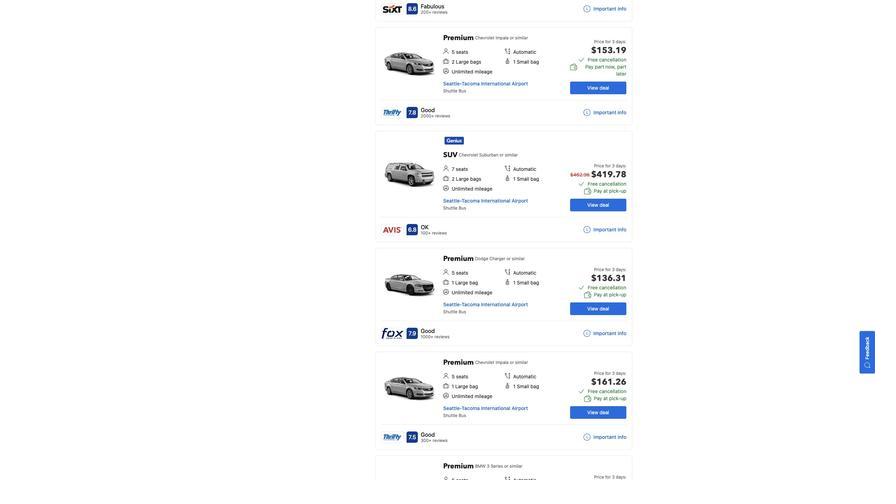 Task type: locate. For each thing, give the bounding box(es) containing it.
airport for $136.31
[[512, 302, 528, 308]]

pay at pick-up down $161.26
[[594, 396, 627, 402]]

view down $462.96 in the top of the page
[[588, 202, 599, 208]]

1 vertical spatial 2
[[452, 176, 455, 182]]

2 automatic from the top
[[514, 166, 537, 172]]

3 5 seats from the top
[[452, 374, 468, 380]]

4 deal from the top
[[600, 410, 610, 416]]

bags for 7 seats
[[470, 176, 482, 182]]

pick-
[[609, 188, 621, 194], [609, 292, 621, 298], [609, 396, 621, 402]]

4 product card group from the top
[[376, 248, 635, 346]]

pay at pick-up down $419.78
[[594, 188, 627, 194]]

similar
[[515, 35, 528, 40], [505, 152, 518, 158], [512, 256, 525, 261], [515, 360, 528, 365], [510, 464, 523, 469]]

deal for $153.19
[[600, 85, 610, 91]]

3 view from the top
[[588, 306, 599, 312]]

1 pick- from the top
[[609, 188, 621, 194]]

seattle- for $161.26
[[444, 405, 462, 411]]

view deal button for $136.31
[[570, 303, 627, 315]]

premium chevrolet impala or similar for $153.19
[[444, 33, 528, 43]]

mileage
[[475, 69, 493, 75], [475, 186, 493, 192], [475, 290, 493, 296], [475, 393, 493, 399]]

up for $462.96
[[621, 188, 627, 194]]

days:
[[616, 39, 627, 44], [616, 163, 627, 169], [616, 267, 627, 272], [616, 371, 627, 376], [616, 475, 627, 480]]

for
[[606, 39, 611, 44], [606, 163, 611, 169], [606, 267, 611, 272], [606, 371, 611, 376], [606, 475, 611, 480]]

up down $136.31
[[621, 292, 627, 298]]

info
[[618, 6, 627, 12], [618, 109, 627, 115], [618, 227, 627, 233], [618, 330, 627, 336], [618, 434, 627, 440]]

shuttle up customer rating 7.5 good element
[[444, 413, 458, 418]]

0 vertical spatial up
[[621, 188, 627, 194]]

3 inside price for 3 days: $136.31
[[612, 267, 615, 272]]

international for $136.31
[[481, 302, 511, 308]]

bags
[[470, 59, 482, 65], [470, 176, 482, 182]]

view down $161.26
[[588, 410, 599, 416]]

feedback
[[865, 337, 871, 360]]

automatic
[[514, 49, 537, 55], [514, 166, 537, 172], [514, 270, 537, 276], [514, 374, 537, 380]]

4 for from the top
[[606, 371, 611, 376]]

1 vertical spatial chevrolet
[[459, 152, 478, 158]]

1 5 from the top
[[452, 49, 455, 55]]

2 important info button from the top
[[584, 109, 627, 116]]

large
[[456, 59, 469, 65], [456, 176, 469, 182], [456, 280, 468, 286], [456, 384, 468, 390]]

good for $161.26
[[421, 432, 435, 438]]

7.9
[[409, 330, 416, 337]]

1 view from the top
[[588, 85, 599, 91]]

4 view deal from the top
[[588, 410, 610, 416]]

reviews inside good 1000+ reviews
[[435, 334, 450, 340]]

supplied by rc - thrifty image
[[382, 432, 404, 443]]

customer rating 7.9 good element
[[421, 327, 450, 335]]

free cancellation for $462.96
[[588, 181, 627, 187]]

part
[[595, 64, 604, 70], [618, 64, 627, 70]]

customer rating 7.8 good element
[[421, 106, 450, 114]]

seattle- up customer rating 7.8 good element
[[444, 81, 462, 87]]

airport for $153.19
[[512, 81, 528, 87]]

unlimited mileage for $153.19
[[452, 69, 493, 75]]

4 shuttle from the top
[[444, 413, 458, 418]]

4 info from the top
[[618, 330, 627, 336]]

1 vertical spatial impala
[[496, 360, 509, 365]]

3 seattle-tacoma international airport shuttle bus from the top
[[444, 302, 528, 315]]

3 1 small bag from the top
[[514, 280, 539, 286]]

shuttle
[[444, 88, 458, 94], [444, 206, 458, 211], [444, 309, 458, 315], [444, 413, 458, 418]]

seattle-tacoma international airport shuttle bus for $161.26
[[444, 405, 528, 418]]

free cancellation
[[588, 57, 627, 63], [588, 181, 627, 187], [588, 285, 627, 291], [588, 389, 627, 395]]

deal down $136.31
[[600, 306, 610, 312]]

important
[[594, 6, 617, 12], [594, 109, 617, 115], [594, 227, 617, 233], [594, 330, 617, 336], [594, 434, 617, 440]]

good 2000+ reviews
[[421, 107, 450, 119]]

later
[[617, 71, 627, 77]]

0 vertical spatial 1 large bag
[[452, 280, 478, 286]]

$462.96
[[571, 172, 590, 178]]

1 vertical spatial 1 large bag
[[452, 384, 478, 390]]

days: for $161.26
[[616, 371, 627, 376]]

0 vertical spatial pick-
[[609, 188, 621, 194]]

for inside price for 3 days: $153.19
[[606, 39, 611, 44]]

mileage for $161.26
[[475, 393, 493, 399]]

1 view deal from the top
[[588, 85, 610, 91]]

cancellation up 'now,'
[[599, 57, 627, 63]]

good 1000+ reviews
[[421, 328, 450, 340]]

1 large bag for $161.26
[[452, 384, 478, 390]]

for inside price for 3 days: $136.31
[[606, 267, 611, 272]]

2 for 7
[[452, 176, 455, 182]]

bag
[[531, 59, 539, 65], [531, 176, 539, 182], [470, 280, 478, 286], [531, 280, 539, 286], [470, 384, 478, 390], [531, 384, 539, 390]]

supplied by rc - avis image
[[382, 225, 404, 235]]

important info button for $153.19
[[584, 109, 627, 116]]

2 view from the top
[[588, 202, 599, 208]]

view for $153.19
[[588, 85, 599, 91]]

3 product card group from the top
[[376, 131, 635, 242]]

deal down $161.26
[[600, 410, 610, 416]]

reviews inside good 300+ reviews
[[433, 438, 448, 443]]

tacoma
[[462, 81, 480, 87], [462, 198, 480, 204], [462, 302, 480, 308], [462, 405, 480, 411]]

2 1 large bag from the top
[[452, 384, 478, 390]]

6 product card group from the top
[[376, 456, 633, 480]]

5 seats
[[452, 49, 468, 55], [452, 270, 468, 276], [452, 374, 468, 380]]

3 international from the top
[[481, 302, 511, 308]]

ok 100+ reviews
[[421, 224, 447, 236]]

4 important from the top
[[594, 330, 617, 336]]

price for $462.96
[[594, 163, 604, 169]]

view deal button down $161.26
[[570, 406, 627, 419]]

2 premium from the top
[[444, 254, 474, 264]]

2 vertical spatial pick-
[[609, 396, 621, 402]]

4 view deal button from the top
[[570, 406, 627, 419]]

impala for $153.19
[[496, 35, 509, 40]]

large for $153.19
[[456, 59, 469, 65]]

3
[[612, 39, 615, 44], [612, 163, 615, 169], [612, 267, 615, 272], [612, 371, 615, 376], [487, 464, 490, 469], [612, 475, 615, 480]]

pay at pick-up down $136.31
[[594, 292, 627, 298]]

free cancellation up 'now,'
[[588, 57, 627, 63]]

1 vertical spatial pick-
[[609, 292, 621, 298]]

1 small bag for $136.31
[[514, 280, 539, 286]]

2 impala from the top
[[496, 360, 509, 365]]

good for $136.31
[[421, 328, 435, 334]]

or inside suv chevrolet suburban or similar
[[500, 152, 504, 158]]

fabulous 200+ reviews
[[421, 3, 448, 15]]

view deal button down $136.31
[[570, 303, 627, 315]]

pay down 'price for 3 days: $462.96 $419.78'
[[594, 188, 602, 194]]

free down $161.26
[[588, 389, 598, 395]]

pick- down $419.78
[[609, 188, 621, 194]]

0 vertical spatial bags
[[470, 59, 482, 65]]

reviews right 300+
[[433, 438, 448, 443]]

customer rating 6.8 ok element
[[421, 223, 447, 232]]

3 for $136.31
[[612, 267, 615, 272]]

seattle-tacoma international airport button for $136.31
[[444, 302, 528, 308]]

deal down $419.78
[[600, 202, 610, 208]]

3 important from the top
[[594, 227, 617, 233]]

or
[[510, 35, 514, 40], [500, 152, 504, 158], [507, 256, 511, 261], [510, 360, 514, 365], [505, 464, 509, 469]]

reviews inside ok 100+ reviews
[[432, 231, 447, 236]]

bags for 5 seats
[[470, 59, 482, 65]]

similar inside premium dodge charger or similar
[[512, 256, 525, 261]]

cancellation down $419.78
[[599, 181, 627, 187]]

up for $136.31
[[621, 292, 627, 298]]

3 important info from the top
[[594, 227, 627, 233]]

mileage for $136.31
[[475, 290, 493, 296]]

1 pay at pick-up from the top
[[594, 188, 627, 194]]

series
[[491, 464, 503, 469]]

0 vertical spatial 5 seats
[[452, 49, 468, 55]]

3 at from the top
[[604, 396, 608, 402]]

3 good from the top
[[421, 432, 435, 438]]

2 info from the top
[[618, 109, 627, 115]]

5 for $161.26
[[452, 374, 455, 380]]

3 for $462.96
[[612, 163, 615, 169]]

free cancellation down $136.31
[[588, 285, 627, 291]]

reviews for $153.19
[[435, 113, 450, 119]]

2 free from the top
[[588, 181, 598, 187]]

free cancellation down $161.26
[[588, 389, 627, 395]]

reviews inside good 2000+ reviews
[[435, 113, 450, 119]]

days: inside price for 3 days: $153.19
[[616, 39, 627, 44]]

airport
[[512, 81, 528, 87], [512, 198, 528, 204], [512, 302, 528, 308], [512, 405, 528, 411]]

seattle- up customer rating 7.9 good element
[[444, 302, 462, 308]]

4 mileage from the top
[[475, 393, 493, 399]]

days: inside price for 3 days: $136.31
[[616, 267, 627, 272]]

pay left 'now,'
[[586, 64, 594, 70]]

4 international from the top
[[481, 405, 511, 411]]

2 for 5
[[452, 59, 455, 65]]

1 vertical spatial 2 large bags
[[452, 176, 482, 182]]

price for $153.19
[[594, 39, 604, 44]]

3 up from the top
[[621, 396, 627, 402]]

shuttle up customer rating 6.8 ok "element"
[[444, 206, 458, 211]]

5 seats for $153.19
[[452, 49, 468, 55]]

reviews right 2000+
[[435, 113, 450, 119]]

2 bags from the top
[[470, 176, 482, 182]]

at
[[604, 188, 608, 194], [604, 292, 608, 298], [604, 396, 608, 402]]

3 days: from the top
[[616, 267, 627, 272]]

large for $136.31
[[456, 280, 468, 286]]

1 vertical spatial bags
[[470, 176, 482, 182]]

0 horizontal spatial part
[[595, 64, 604, 70]]

for inside 'price for 3 days: $462.96 $419.78'
[[606, 163, 611, 169]]

seattle- up customer rating 7.5 good element
[[444, 405, 462, 411]]

reviews right 200+
[[433, 10, 448, 15]]

3 seattle-tacoma international airport button from the top
[[444, 302, 528, 308]]

important info button
[[584, 5, 627, 12], [584, 109, 627, 116], [584, 226, 627, 233], [584, 330, 627, 337], [584, 434, 627, 441]]

view deal down $419.78
[[588, 202, 610, 208]]

cancellation for $136.31
[[599, 285, 627, 291]]

important for $153.19
[[594, 109, 617, 115]]

2 product card group from the top
[[376, 27, 635, 125]]

1 vertical spatial at
[[604, 292, 608, 298]]

seattle-tacoma international airport shuttle bus
[[444, 81, 528, 94], [444, 198, 528, 211], [444, 302, 528, 315], [444, 405, 528, 418]]

1 vertical spatial 5 seats
[[452, 270, 468, 276]]

3 pay at pick-up from the top
[[594, 396, 627, 402]]

2
[[452, 59, 455, 65], [452, 176, 455, 182]]

good inside good 2000+ reviews
[[421, 107, 435, 113]]

cancellation down $161.26
[[599, 389, 627, 395]]

0 vertical spatial pay at pick-up
[[594, 188, 627, 194]]

1 shuttle from the top
[[444, 88, 458, 94]]

pick- for $462.96
[[609, 188, 621, 194]]

2 free cancellation from the top
[[588, 181, 627, 187]]

0 vertical spatial 5
[[452, 49, 455, 55]]

unlimited
[[452, 69, 474, 75], [452, 186, 474, 192], [452, 290, 474, 296], [452, 393, 474, 399]]

4 1 small bag from the top
[[514, 384, 539, 390]]

deal for $462.96
[[600, 202, 610, 208]]

pay for $136.31
[[594, 292, 602, 298]]

good inside good 300+ reviews
[[421, 432, 435, 438]]

1 vertical spatial premium chevrolet impala or similar
[[444, 358, 528, 367]]

1 vertical spatial good
[[421, 328, 435, 334]]

good 300+ reviews
[[421, 432, 448, 443]]

deal down pay part now, part later
[[600, 85, 610, 91]]

free
[[588, 57, 598, 63], [588, 181, 598, 187], [588, 285, 598, 291], [588, 389, 598, 395]]

5 important info button from the top
[[584, 434, 627, 441]]

1 horizontal spatial part
[[618, 64, 627, 70]]

1 mileage from the top
[[475, 69, 493, 75]]

5 seats for $136.31
[[452, 270, 468, 276]]

1 important from the top
[[594, 6, 617, 12]]

3 unlimited from the top
[[452, 290, 474, 296]]

1 important info from the top
[[594, 6, 627, 12]]

1 cancellation from the top
[[599, 57, 627, 63]]

dodge
[[475, 256, 489, 261]]

4 important info from the top
[[594, 330, 627, 336]]

view deal down $161.26
[[588, 410, 610, 416]]

good
[[421, 107, 435, 113], [421, 328, 435, 334], [421, 432, 435, 438]]

seats for $161.26
[[456, 374, 468, 380]]

4 seattle- from the top
[[444, 405, 462, 411]]

pay for $153.19
[[586, 64, 594, 70]]

1 for from the top
[[606, 39, 611, 44]]

good right 7.8
[[421, 107, 435, 113]]

2 vertical spatial 5
[[452, 374, 455, 380]]

2 vertical spatial 5 seats
[[452, 374, 468, 380]]

0 vertical spatial impala
[[496, 35, 509, 40]]

international for $153.19
[[481, 81, 511, 87]]

important for $136.31
[[594, 330, 617, 336]]

8.6 element
[[407, 3, 418, 14]]

seattle-
[[444, 81, 462, 87], [444, 198, 462, 204], [444, 302, 462, 308], [444, 405, 462, 411]]

view down pay part now, part later
[[588, 85, 599, 91]]

1 vertical spatial pay at pick-up
[[594, 292, 627, 298]]

pick- down $136.31
[[609, 292, 621, 298]]

2 airport from the top
[[512, 198, 528, 204]]

4 seattle-tacoma international airport button from the top
[[444, 405, 528, 411]]

2 large bags
[[452, 59, 482, 65], [452, 176, 482, 182]]

seattle-tacoma international airport button
[[444, 81, 528, 87], [444, 198, 528, 204], [444, 302, 528, 308], [444, 405, 528, 411]]

1 important info button from the top
[[584, 5, 627, 12]]

3 small from the top
[[517, 280, 530, 286]]

shuttle up customer rating 7.8 good element
[[444, 88, 458, 94]]

bmw
[[475, 464, 486, 469]]

3 inside price for 3 days: $153.19
[[612, 39, 615, 44]]

1 bags from the top
[[470, 59, 482, 65]]

3 inside "premium bmw 3 series or similar"
[[487, 464, 490, 469]]

cancellation
[[599, 57, 627, 63], [599, 181, 627, 187], [599, 285, 627, 291], [599, 389, 627, 395]]

1 vertical spatial up
[[621, 292, 627, 298]]

pay down $161.26
[[594, 396, 602, 402]]

view deal
[[588, 85, 610, 91], [588, 202, 610, 208], [588, 306, 610, 312], [588, 410, 610, 416]]

pay down $136.31
[[594, 292, 602, 298]]

$153.19
[[592, 45, 627, 56]]

at down $136.31
[[604, 292, 608, 298]]

0 vertical spatial good
[[421, 107, 435, 113]]

price for 3 days:
[[594, 475, 627, 480]]

100+
[[421, 231, 431, 236]]

deal
[[600, 85, 610, 91], [600, 202, 610, 208], [600, 306, 610, 312], [600, 410, 610, 416]]

good right 7.9 element
[[421, 328, 435, 334]]

good right 7.5 element
[[421, 432, 435, 438]]

4 small from the top
[[517, 384, 530, 390]]

3 automatic from the top
[[514, 270, 537, 276]]

automatic for $136.31
[[514, 270, 537, 276]]

important info
[[594, 6, 627, 12], [594, 109, 627, 115], [594, 227, 627, 233], [594, 330, 627, 336], [594, 434, 627, 440]]

free down $136.31
[[588, 285, 598, 291]]

1
[[514, 59, 516, 65], [514, 176, 516, 182], [452, 280, 454, 286], [514, 280, 516, 286], [452, 384, 454, 390], [514, 384, 516, 390]]

premium chevrolet impala or similar
[[444, 33, 528, 43], [444, 358, 528, 367]]

days: inside 'price for 3 days: $462.96 $419.78'
[[616, 163, 627, 169]]

important info button for $136.31
[[584, 330, 627, 337]]

chevrolet
[[475, 35, 495, 40], [459, 152, 478, 158], [475, 360, 495, 365]]

view down $136.31
[[588, 306, 599, 312]]

for inside "price for 3 days: $161.26"
[[606, 371, 611, 376]]

3 for $161.26
[[612, 371, 615, 376]]

view deal button for $462.96
[[570, 199, 627, 212]]

1 2 from the top
[[452, 59, 455, 65]]

ok
[[421, 224, 429, 231]]

1 unlimited from the top
[[452, 69, 474, 75]]

days: inside "price for 3 days: $161.26"
[[616, 371, 627, 376]]

reviews for $161.26
[[433, 438, 448, 443]]

up
[[621, 188, 627, 194], [621, 292, 627, 298], [621, 396, 627, 402]]

1 small bag
[[514, 59, 539, 65], [514, 176, 539, 182], [514, 280, 539, 286], [514, 384, 539, 390]]

4 unlimited from the top
[[452, 393, 474, 399]]

price inside 'price for 3 days: $462.96 $419.78'
[[594, 163, 604, 169]]

0 vertical spatial 2 large bags
[[452, 59, 482, 65]]

seats for $136.31
[[456, 270, 468, 276]]

seattle- down 7 on the right top
[[444, 198, 462, 204]]

up down $419.78
[[621, 188, 627, 194]]

2 2 from the top
[[452, 176, 455, 182]]

small for $136.31
[[517, 280, 530, 286]]

product card group containing $136.31
[[376, 248, 635, 346]]

reviews
[[433, 10, 448, 15], [435, 113, 450, 119], [432, 231, 447, 236], [435, 334, 450, 340], [433, 438, 448, 443]]

info for $153.19
[[618, 109, 627, 115]]

view deal button for $153.19
[[570, 82, 627, 94]]

1 part from the left
[[595, 64, 604, 70]]

1 large bag
[[452, 280, 478, 286], [452, 384, 478, 390]]

cancellation down $136.31
[[599, 285, 627, 291]]

view deal for $153.19
[[588, 85, 610, 91]]

4 automatic from the top
[[514, 374, 537, 380]]

0 vertical spatial premium chevrolet impala or similar
[[444, 33, 528, 43]]

shuttle for $153.19
[[444, 88, 458, 94]]

up down $161.26
[[621, 396, 627, 402]]

2 vertical spatial chevrolet
[[475, 360, 495, 365]]

0 vertical spatial chevrolet
[[475, 35, 495, 40]]

2 vertical spatial good
[[421, 432, 435, 438]]

at down $419.78
[[604, 188, 608, 194]]

or inside premium dodge charger or similar
[[507, 256, 511, 261]]

2 important from the top
[[594, 109, 617, 115]]

bus
[[459, 88, 466, 94], [459, 206, 466, 211], [459, 309, 466, 315], [459, 413, 466, 418]]

now,
[[606, 64, 616, 70]]

reviews right 100+
[[432, 231, 447, 236]]

reviews right 1000+
[[435, 334, 450, 340]]

1 large bag for $136.31
[[452, 280, 478, 286]]

3 seattle- from the top
[[444, 302, 462, 308]]

3 view deal button from the top
[[570, 303, 627, 315]]

product card group containing fabulous
[[376, 0, 635, 21]]

price inside price for 3 days: $136.31
[[594, 267, 604, 272]]

2 view deal button from the top
[[570, 199, 627, 212]]

5
[[452, 49, 455, 55], [452, 270, 455, 276], [452, 374, 455, 380]]

0 vertical spatial at
[[604, 188, 608, 194]]

view deal button down $419.78
[[570, 199, 627, 212]]

0 vertical spatial 2
[[452, 59, 455, 65]]

international
[[481, 81, 511, 87], [481, 198, 511, 204], [481, 302, 511, 308], [481, 405, 511, 411]]

or for $136.31
[[507, 256, 511, 261]]

3 inside "price for 3 days: $161.26"
[[612, 371, 615, 376]]

2 pick- from the top
[[609, 292, 621, 298]]

seattle- for $153.19
[[444, 81, 462, 87]]

unlimited mileage
[[452, 69, 493, 75], [452, 186, 493, 192], [452, 290, 493, 296], [452, 393, 493, 399]]

tacoma for $161.26
[[462, 405, 480, 411]]

view deal for $161.26
[[588, 410, 610, 416]]

1 view deal button from the top
[[570, 82, 627, 94]]

free down 'price for 3 days: $462.96 $419.78'
[[588, 181, 598, 187]]

free for $153.19
[[588, 57, 598, 63]]

3 view deal from the top
[[588, 306, 610, 312]]

view deal down $136.31
[[588, 306, 610, 312]]

bus for $161.26
[[459, 413, 466, 418]]

reviews for $136.31
[[435, 334, 450, 340]]

2 2 large bags from the top
[[452, 176, 482, 182]]

pick- down $161.26
[[609, 396, 621, 402]]

product card group
[[376, 0, 635, 21], [376, 27, 635, 125], [376, 131, 635, 242], [376, 248, 635, 346], [376, 352, 635, 450], [376, 456, 633, 480]]

1 international from the top
[[481, 81, 511, 87]]

pay
[[586, 64, 594, 70], [594, 188, 602, 194], [594, 292, 602, 298], [594, 396, 602, 402]]

view deal down pay part now, part later
[[588, 85, 610, 91]]

1 1 small bag from the top
[[514, 59, 539, 65]]

1 1 large bag from the top
[[452, 280, 478, 286]]

1 tacoma from the top
[[462, 81, 480, 87]]

3 for or
[[487, 464, 490, 469]]

part left 'now,'
[[595, 64, 604, 70]]

1 up from the top
[[621, 188, 627, 194]]

small
[[517, 59, 530, 65], [517, 176, 530, 182], [517, 280, 530, 286], [517, 384, 530, 390]]

free cancellation down $419.78
[[588, 181, 627, 187]]

view deal button down pay part now, part later
[[570, 82, 627, 94]]

7.8
[[409, 109, 416, 116]]

good inside good 1000+ reviews
[[421, 328, 435, 334]]

product card group containing $161.26
[[376, 352, 635, 450]]

3 premium from the top
[[444, 358, 474, 367]]

seats
[[456, 49, 468, 55], [456, 166, 468, 172], [456, 270, 468, 276], [456, 374, 468, 380]]

2 small from the top
[[517, 176, 530, 182]]

5 for $153.19
[[452, 49, 455, 55]]

4 airport from the top
[[512, 405, 528, 411]]

2 mileage from the top
[[475, 186, 493, 192]]

product card group containing $419.78
[[376, 131, 635, 242]]

price inside "price for 3 days: $161.26"
[[594, 371, 604, 376]]

view deal button
[[570, 82, 627, 94], [570, 199, 627, 212], [570, 303, 627, 315], [570, 406, 627, 419]]

$419.78
[[592, 169, 627, 181]]

3 inside 'price for 3 days: $462.96 $419.78'
[[612, 163, 615, 169]]

free up pay part now, part later
[[588, 57, 598, 63]]

1 vertical spatial 5
[[452, 270, 455, 276]]

pay at pick-up
[[594, 188, 627, 194], [594, 292, 627, 298], [594, 396, 627, 402]]

2 vertical spatial pay at pick-up
[[594, 396, 627, 402]]

2 vertical spatial up
[[621, 396, 627, 402]]

4 important info button from the top
[[584, 330, 627, 337]]

price for 3 days: $153.19
[[592, 39, 627, 56]]

5 product card group from the top
[[376, 352, 635, 450]]

view
[[588, 85, 599, 91], [588, 202, 599, 208], [588, 306, 599, 312], [588, 410, 599, 416]]

tacoma for $136.31
[[462, 302, 480, 308]]

seattle-tacoma international airport button for $161.26
[[444, 405, 528, 411]]

price inside price for 3 days: $153.19
[[594, 39, 604, 44]]

unlimited for $136.31
[[452, 290, 474, 296]]

airport for $161.26
[[512, 405, 528, 411]]

or for $161.26
[[510, 360, 514, 365]]

1 price from the top
[[594, 39, 604, 44]]

similar for $153.19
[[515, 35, 528, 40]]

unlimited for $161.26
[[452, 393, 474, 399]]

2 vertical spatial at
[[604, 396, 608, 402]]

at down $161.26
[[604, 396, 608, 402]]

premium
[[444, 33, 474, 43], [444, 254, 474, 264], [444, 358, 474, 367], [444, 462, 474, 471]]

2 unlimited mileage from the top
[[452, 186, 493, 192]]

200+
[[421, 10, 432, 15]]

2 price from the top
[[594, 163, 604, 169]]

pay inside pay part now, part later
[[586, 64, 594, 70]]

impala
[[496, 35, 509, 40], [496, 360, 509, 365]]

part up later on the right of the page
[[618, 64, 627, 70]]

2 international from the top
[[481, 198, 511, 204]]

2 days: from the top
[[616, 163, 627, 169]]

1 deal from the top
[[600, 85, 610, 91]]

shuttle up customer rating 7.9 good element
[[444, 309, 458, 315]]

price
[[594, 39, 604, 44], [594, 163, 604, 169], [594, 267, 604, 272], [594, 371, 604, 376], [594, 475, 604, 480]]

large for $161.26
[[456, 384, 468, 390]]

1 seattle-tacoma international airport shuttle bus from the top
[[444, 81, 528, 94]]

2 pay at pick-up from the top
[[594, 292, 627, 298]]



Task type: describe. For each thing, give the bounding box(es) containing it.
free cancellation for $136.31
[[588, 285, 627, 291]]

seattle- for $136.31
[[444, 302, 462, 308]]

view deal for $136.31
[[588, 306, 610, 312]]

free for $161.26
[[588, 389, 598, 395]]

for for $462.96
[[606, 163, 611, 169]]

bus for $153.19
[[459, 88, 466, 94]]

cancellation for $462.96
[[599, 181, 627, 187]]

automatic for $153.19
[[514, 49, 537, 55]]

bus for $136.31
[[459, 309, 466, 315]]

similar for $136.31
[[512, 256, 525, 261]]

1 small bag for $153.19
[[514, 59, 539, 65]]

supplied by rc - fox image
[[382, 328, 404, 339]]

2 seattle-tacoma international airport shuttle bus from the top
[[444, 198, 528, 211]]

customer rating 7.5 good element
[[421, 431, 448, 439]]

7.5 element
[[407, 432, 418, 443]]

seattle-tacoma international airport shuttle bus for $153.19
[[444, 81, 528, 94]]

7 seats
[[452, 166, 468, 172]]

price for $161.26
[[594, 371, 604, 376]]

pay for $161.26
[[594, 396, 602, 402]]

chevrolet for $153.19
[[475, 35, 495, 40]]

product card group containing $153.19
[[376, 27, 635, 125]]

3 info from the top
[[618, 227, 627, 233]]

2 shuttle from the top
[[444, 206, 458, 211]]

feedback button
[[860, 331, 876, 374]]

6.8 element
[[407, 224, 418, 235]]

free for $462.96
[[588, 181, 598, 187]]

up for $161.26
[[621, 396, 627, 402]]

tacoma for $153.19
[[462, 81, 480, 87]]

pay for $462.96
[[594, 188, 602, 194]]

small for $153.19
[[517, 59, 530, 65]]

important info for $153.19
[[594, 109, 627, 115]]

premium bmw 3 series or similar
[[444, 462, 523, 471]]

5 price from the top
[[594, 475, 604, 480]]

important for $161.26
[[594, 434, 617, 440]]

view for $161.26
[[588, 410, 599, 416]]

premium dodge charger or similar
[[444, 254, 525, 264]]

small for $161.26
[[517, 384, 530, 390]]

important info for $136.31
[[594, 330, 627, 336]]

supplied by sixt image
[[382, 4, 404, 14]]

cancellation for $161.26
[[599, 389, 627, 395]]

5 days: from the top
[[616, 475, 627, 480]]

cancellation for $153.19
[[599, 57, 627, 63]]

deal for $136.31
[[600, 306, 610, 312]]

2 tacoma from the top
[[462, 198, 480, 204]]

7.5
[[409, 434, 416, 441]]

price for 3 days: $161.26
[[592, 371, 627, 388]]

free cancellation for $153.19
[[588, 57, 627, 63]]

2 large bags for 5 seats
[[452, 59, 482, 65]]

free cancellation for $161.26
[[588, 389, 627, 395]]

2 1 small bag from the top
[[514, 176, 539, 182]]

2 part from the left
[[618, 64, 627, 70]]

impala for $161.26
[[496, 360, 509, 365]]

price for 3 days: $462.96 $419.78
[[571, 163, 627, 181]]

for for $153.19
[[606, 39, 611, 44]]

1 info from the top
[[618, 6, 627, 12]]

free for $136.31
[[588, 285, 598, 291]]

1 small bag for $161.26
[[514, 384, 539, 390]]

at for $136.31
[[604, 292, 608, 298]]

2 bus from the top
[[459, 206, 466, 211]]

view deal button for $161.26
[[570, 406, 627, 419]]

7.8 element
[[407, 107, 418, 118]]

shuttle for $136.31
[[444, 309, 458, 315]]

or inside "premium bmw 3 series or similar"
[[505, 464, 509, 469]]

pay part now, part later
[[586, 64, 627, 77]]

view for $462.96
[[588, 202, 599, 208]]

suv
[[444, 150, 458, 160]]

premium for $136.31
[[444, 254, 474, 264]]

pick- for $136.31
[[609, 292, 621, 298]]

supplied by thrifty image
[[382, 107, 404, 118]]

suburban
[[480, 152, 499, 158]]

price for 3 days: $136.31
[[592, 267, 627, 284]]

unlimited for $153.19
[[452, 69, 474, 75]]

important info button for $161.26
[[584, 434, 627, 441]]

reviews inside fabulous 200+ reviews
[[433, 10, 448, 15]]

2 unlimited from the top
[[452, 186, 474, 192]]

info for $136.31
[[618, 330, 627, 336]]

6.8
[[408, 227, 417, 233]]

7.9 element
[[407, 328, 418, 339]]

$136.31
[[592, 273, 627, 284]]

seattle-tacoma international airport shuttle bus for $136.31
[[444, 302, 528, 315]]

view deal for $462.96
[[588, 202, 610, 208]]

unlimited mileage for $136.31
[[452, 290, 493, 296]]

product card group containing premium
[[376, 456, 633, 480]]

unlimited mileage for $161.26
[[452, 393, 493, 399]]

4 premium from the top
[[444, 462, 474, 471]]

good for $153.19
[[421, 107, 435, 113]]

chevrolet inside suv chevrolet suburban or similar
[[459, 152, 478, 158]]

3 important info button from the top
[[584, 226, 627, 233]]

premium for $153.19
[[444, 33, 474, 43]]

pay at pick-up for $462.96
[[594, 188, 627, 194]]

suv chevrolet suburban or similar
[[444, 150, 518, 160]]

5 for from the top
[[606, 475, 611, 480]]

300+
[[421, 438, 432, 443]]

$161.26
[[592, 377, 627, 388]]

2 seattle-tacoma international airport button from the top
[[444, 198, 528, 204]]

charger
[[490, 256, 506, 261]]

view for $136.31
[[588, 306, 599, 312]]

1000+
[[421, 334, 434, 340]]

shuttle for $161.26
[[444, 413, 458, 418]]

5 seats for $161.26
[[452, 374, 468, 380]]

for for $136.31
[[606, 267, 611, 272]]

customer rating 8.6 fabulous element
[[421, 2, 448, 11]]

similar inside suv chevrolet suburban or similar
[[505, 152, 518, 158]]

8.6
[[408, 6, 417, 12]]

similar for $161.26
[[515, 360, 528, 365]]

deal for $161.26
[[600, 410, 610, 416]]

2000+
[[421, 113, 434, 119]]

days: for $136.31
[[616, 267, 627, 272]]

similar inside "premium bmw 3 series or similar"
[[510, 464, 523, 469]]

pay at pick-up for $161.26
[[594, 396, 627, 402]]

premium chevrolet impala or similar for $161.26
[[444, 358, 528, 367]]

international for $161.26
[[481, 405, 511, 411]]

pay at pick-up for $136.31
[[594, 292, 627, 298]]

7
[[452, 166, 455, 172]]

at for $462.96
[[604, 188, 608, 194]]

2 seattle- from the top
[[444, 198, 462, 204]]

fabulous
[[421, 3, 445, 10]]

at for $161.26
[[604, 396, 608, 402]]

for for $161.26
[[606, 371, 611, 376]]



Task type: vqa. For each thing, say whether or not it's contained in the screenshot.
Car Rentals link
no



